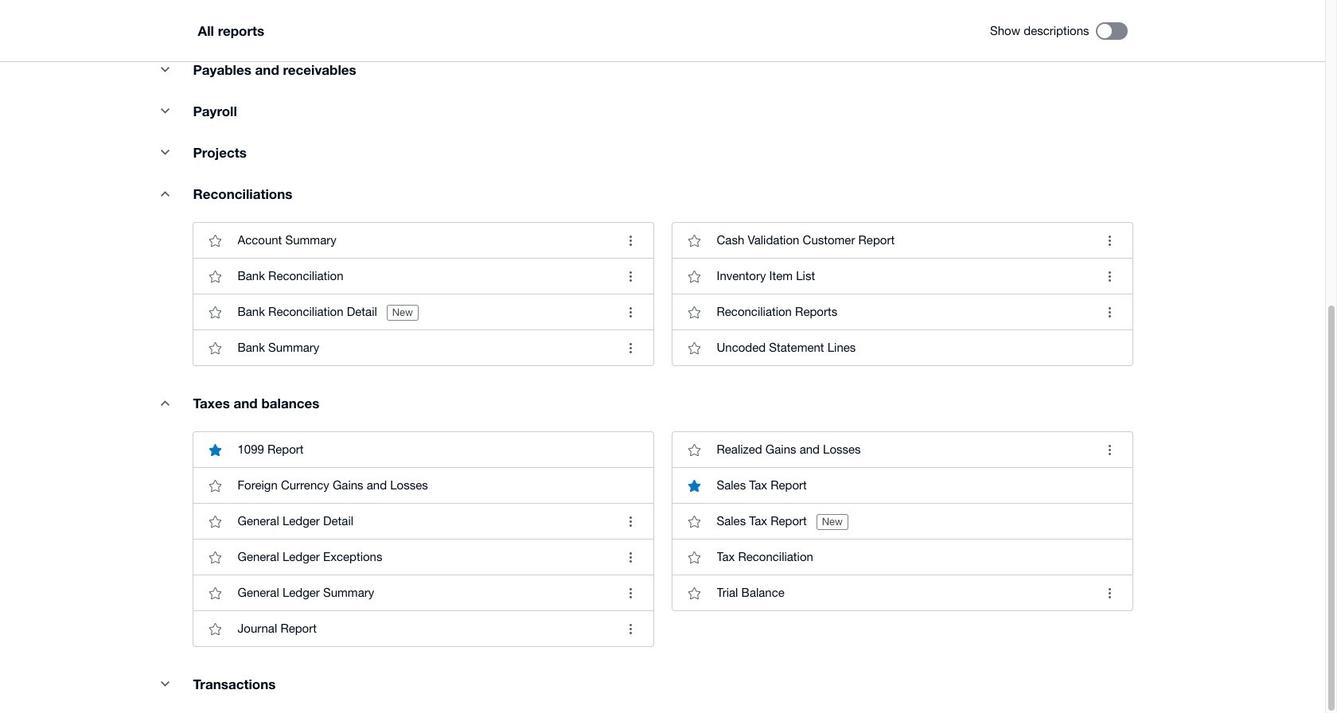 Task type: locate. For each thing, give the bounding box(es) containing it.
more options image
[[1094, 296, 1126, 328], [1094, 434, 1126, 466]]

1 vertical spatial collapse report group image
[[149, 136, 181, 168]]

1 vertical spatial collapse report group image
[[149, 668, 181, 700]]

1 vertical spatial favorite image
[[199, 541, 231, 573]]

1 favorite image from the top
[[199, 225, 231, 256]]

collapse report group image
[[149, 53, 181, 85], [149, 136, 181, 168]]

expand report group image
[[149, 387, 181, 419]]

2 vertical spatial more options image
[[1094, 577, 1126, 609]]

1 collapse report group image from the top
[[149, 95, 181, 127]]

0 vertical spatial more options image
[[1094, 225, 1126, 256]]

collapse report group image
[[149, 95, 181, 127], [149, 668, 181, 700]]

more options image
[[1094, 225, 1126, 256], [1094, 260, 1126, 292], [1094, 577, 1126, 609]]

0 vertical spatial collapse report group image
[[149, 53, 181, 85]]

1 vertical spatial more options image
[[1094, 434, 1126, 466]]

3 favorite image from the top
[[199, 332, 231, 364]]

favorite image
[[199, 225, 231, 256], [199, 541, 231, 573], [199, 613, 231, 645]]

6 favorite image from the top
[[199, 577, 231, 609]]

0 vertical spatial collapse report group image
[[149, 95, 181, 127]]

3 favorite image from the top
[[199, 613, 231, 645]]

2 favorite image from the top
[[199, 296, 231, 328]]

4 favorite image from the top
[[199, 470, 231, 502]]

0 vertical spatial favorite image
[[199, 225, 231, 256]]

1 vertical spatial more options image
[[1094, 260, 1126, 292]]

2 vertical spatial favorite image
[[199, 613, 231, 645]]

0 vertical spatial more options image
[[1094, 296, 1126, 328]]

favorite image
[[199, 260, 231, 292], [199, 296, 231, 328], [199, 332, 231, 364], [199, 470, 231, 502], [199, 506, 231, 537], [199, 577, 231, 609]]



Task type: vqa. For each thing, say whether or not it's contained in the screenshot.
"JS" popup button
no



Task type: describe. For each thing, give the bounding box(es) containing it.
5 favorite image from the top
[[199, 506, 231, 537]]

2 more options image from the top
[[1094, 260, 1126, 292]]

2 more options image from the top
[[1094, 434, 1126, 466]]

1 more options image from the top
[[1094, 225, 1126, 256]]

expand report group image
[[149, 178, 181, 209]]

1 collapse report group image from the top
[[149, 53, 181, 85]]

3 more options image from the top
[[1094, 577, 1126, 609]]

2 collapse report group image from the top
[[149, 668, 181, 700]]

remove favorite image
[[199, 434, 231, 466]]

2 favorite image from the top
[[199, 541, 231, 573]]

2 collapse report group image from the top
[[149, 136, 181, 168]]

1 more options image from the top
[[1094, 296, 1126, 328]]

1 favorite image from the top
[[199, 260, 231, 292]]



